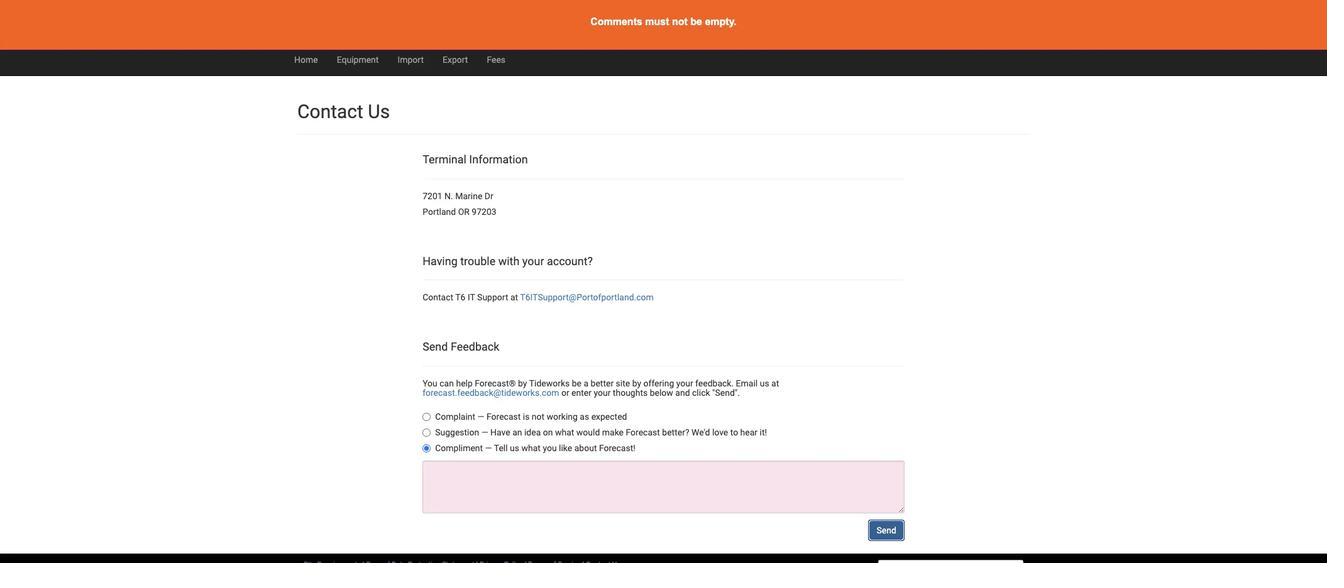 Task type: vqa. For each thing, say whether or not it's contained in the screenshot.
Password Password Field
no



Task type: locate. For each thing, give the bounding box(es) containing it.
information
[[469, 153, 528, 166]]

forecast.feedback@tideworks.com link
[[423, 388, 559, 398]]

would
[[576, 428, 600, 438]]

None radio
[[423, 413, 431, 421], [423, 445, 431, 453], [423, 413, 431, 421], [423, 445, 431, 453]]

0 horizontal spatial contact
[[297, 101, 363, 123]]

1 horizontal spatial by
[[632, 378, 641, 388]]

by
[[518, 378, 527, 388], [632, 378, 641, 388]]

1 vertical spatial contact
[[423, 293, 453, 303]]

at right support
[[511, 293, 518, 303]]

tell
[[494, 443, 508, 454]]

at inside you can help forecast® by tideworks be a better site by offering your feedback. email us at forecast.feedback@tideworks.com or enter your thoughts below and click "send".
[[772, 378, 779, 388]]

1 vertical spatial forecast
[[626, 428, 660, 438]]

what down 'idea'
[[522, 443, 541, 454]]

1 horizontal spatial be
[[691, 16, 702, 27]]

home
[[294, 55, 318, 65]]

not right must
[[672, 16, 688, 27]]

be
[[691, 16, 702, 27], [572, 378, 582, 388]]

1 vertical spatial —
[[481, 428, 488, 438]]

tideworks
[[529, 378, 570, 388]]

1 vertical spatial at
[[772, 378, 779, 388]]

0 vertical spatial send
[[423, 340, 448, 353]]

n.
[[445, 191, 453, 201]]

0 vertical spatial not
[[672, 16, 688, 27]]

2 vertical spatial —
[[485, 443, 492, 454]]

forecast up have
[[487, 412, 521, 422]]

0 vertical spatial what
[[555, 428, 574, 438]]

and
[[675, 388, 690, 398]]

1 vertical spatial be
[[572, 378, 582, 388]]

contact
[[297, 101, 363, 123], [423, 293, 453, 303]]

your right with
[[522, 254, 544, 268]]

what
[[555, 428, 574, 438], [522, 443, 541, 454]]

0 horizontal spatial send
[[423, 340, 448, 353]]

by right site
[[632, 378, 641, 388]]

1 horizontal spatial contact
[[423, 293, 453, 303]]

1 horizontal spatial what
[[555, 428, 574, 438]]

1 horizontal spatial not
[[672, 16, 688, 27]]

it!
[[760, 428, 767, 438]]

complaint
[[435, 412, 475, 422]]

you
[[543, 443, 557, 454]]

have
[[490, 428, 510, 438]]

import button
[[388, 44, 433, 75]]

to
[[730, 428, 738, 438]]

feedback.
[[695, 378, 734, 388]]

—
[[478, 412, 484, 422], [481, 428, 488, 438], [485, 443, 492, 454]]

account?
[[547, 254, 593, 268]]

forecast
[[487, 412, 521, 422], [626, 428, 660, 438]]

— left have
[[481, 428, 488, 438]]

0 vertical spatial at
[[511, 293, 518, 303]]

you can help forecast® by tideworks be a better site by offering your feedback. email us at forecast.feedback@tideworks.com or enter your thoughts below and click "send".
[[423, 378, 779, 398]]

0 horizontal spatial forecast
[[487, 412, 521, 422]]

an
[[513, 428, 522, 438]]

we'd
[[692, 428, 710, 438]]

send
[[423, 340, 448, 353], [877, 526, 896, 536]]

by left the tideworks
[[518, 378, 527, 388]]

0 vertical spatial contact
[[297, 101, 363, 123]]

send for send feedback
[[423, 340, 448, 353]]

comments must not be empty.
[[591, 16, 737, 27]]

0 vertical spatial us
[[760, 378, 769, 388]]

better?
[[662, 428, 689, 438]]

1 horizontal spatial us
[[760, 378, 769, 388]]

be inside you can help forecast® by tideworks be a better site by offering your feedback. email us at forecast.feedback@tideworks.com or enter your thoughts below and click "send".
[[572, 378, 582, 388]]

contact left t6
[[423, 293, 453, 303]]

0 horizontal spatial what
[[522, 443, 541, 454]]

what up like at left bottom
[[555, 428, 574, 438]]

at right email
[[772, 378, 779, 388]]

forecast.feedback@tideworks.com
[[423, 388, 559, 398]]

having
[[423, 254, 458, 268]]

0 horizontal spatial by
[[518, 378, 527, 388]]

export button
[[433, 44, 477, 75]]

— right complaint
[[478, 412, 484, 422]]

2 by from the left
[[632, 378, 641, 388]]

be left the empty.
[[691, 16, 702, 27]]

contact for contact us
[[297, 101, 363, 123]]

None radio
[[423, 429, 431, 437]]

marine
[[455, 191, 482, 201]]

— for forecast
[[478, 412, 484, 422]]

1 horizontal spatial at
[[772, 378, 779, 388]]

0 horizontal spatial be
[[572, 378, 582, 388]]

your
[[522, 254, 544, 268], [676, 378, 693, 388], [594, 388, 611, 398]]

your right a
[[594, 388, 611, 398]]

at
[[511, 293, 518, 303], [772, 378, 779, 388]]

— for tell
[[485, 443, 492, 454]]

t6itsupport@portofportland.com
[[520, 293, 654, 303]]

1 horizontal spatial send
[[877, 526, 896, 536]]

not right is on the bottom left
[[532, 412, 545, 422]]

it
[[468, 293, 475, 303]]

1 vertical spatial us
[[510, 443, 519, 454]]

love
[[712, 428, 728, 438]]

terminal information
[[423, 153, 528, 166]]

7201
[[423, 191, 442, 201]]

comments
[[591, 16, 643, 27]]

send button
[[869, 520, 905, 542]]

or
[[458, 207, 470, 217]]

us right tell
[[510, 443, 519, 454]]

home button
[[285, 44, 327, 75]]

or
[[561, 388, 569, 398]]

0 horizontal spatial us
[[510, 443, 519, 454]]

below
[[650, 388, 673, 398]]

you
[[423, 378, 438, 388]]

1 vertical spatial send
[[877, 526, 896, 536]]

contact us
[[297, 101, 390, 123]]

send inside 'button'
[[877, 526, 896, 536]]

0 vertical spatial —
[[478, 412, 484, 422]]

support
[[477, 293, 508, 303]]

be left a
[[572, 378, 582, 388]]

import
[[398, 55, 424, 65]]

equipment
[[337, 55, 379, 65]]

not
[[672, 16, 688, 27], [532, 412, 545, 422]]

contact left us
[[297, 101, 363, 123]]

forecast right make
[[626, 428, 660, 438]]

your right below
[[676, 378, 693, 388]]

us right email
[[760, 378, 769, 388]]

us inside you can help forecast® by tideworks be a better site by offering your feedback. email us at forecast.feedback@tideworks.com or enter your thoughts below and click "send".
[[760, 378, 769, 388]]

us
[[760, 378, 769, 388], [510, 443, 519, 454]]

1 vertical spatial not
[[532, 412, 545, 422]]

email
[[736, 378, 758, 388]]

7201 n. marine dr portland or 97203
[[423, 191, 497, 217]]

like
[[559, 443, 572, 454]]

None text field
[[423, 461, 905, 514]]

— left tell
[[485, 443, 492, 454]]

export
[[443, 55, 468, 65]]



Task type: describe. For each thing, give the bounding box(es) containing it.
compliment
[[435, 443, 483, 454]]

a
[[584, 378, 589, 388]]

hear
[[740, 428, 758, 438]]

dr
[[485, 191, 493, 201]]

contact t6 it support at t6itsupport@portofportland.com
[[423, 293, 654, 303]]

having trouble with your account?
[[423, 254, 593, 268]]

click
[[692, 388, 710, 398]]

— for have
[[481, 428, 488, 438]]

with
[[498, 254, 520, 268]]

0 horizontal spatial at
[[511, 293, 518, 303]]

"send".
[[712, 388, 740, 398]]

send for send
[[877, 526, 896, 536]]

as
[[580, 412, 589, 422]]

2 horizontal spatial your
[[676, 378, 693, 388]]

1 horizontal spatial your
[[594, 388, 611, 398]]

thoughts
[[613, 388, 648, 398]]

0 horizontal spatial your
[[522, 254, 544, 268]]

forecast!
[[599, 443, 636, 454]]

0 vertical spatial be
[[691, 16, 702, 27]]

fees
[[487, 55, 506, 65]]

working
[[547, 412, 578, 422]]

suggestion — have an idea on what would make forecast better? we'd love to hear it!
[[435, 428, 767, 438]]

can
[[440, 378, 454, 388]]

send feedback
[[423, 340, 499, 353]]

empty.
[[705, 16, 737, 27]]

forecast®
[[475, 378, 516, 388]]

1 horizontal spatial forecast
[[626, 428, 660, 438]]

1 vertical spatial what
[[522, 443, 541, 454]]

terminal
[[423, 153, 466, 166]]

contact for contact t6 it support at t6itsupport@portofportland.com
[[423, 293, 453, 303]]

complaint — forecast is not working as expected
[[435, 412, 627, 422]]

1 by from the left
[[518, 378, 527, 388]]

idea
[[524, 428, 541, 438]]

97203
[[472, 207, 497, 217]]

must
[[645, 16, 669, 27]]

t6
[[455, 293, 466, 303]]

expected
[[591, 412, 627, 422]]

make
[[602, 428, 624, 438]]

offering
[[644, 378, 674, 388]]

enter
[[572, 388, 592, 398]]

suggestion
[[435, 428, 479, 438]]

feedback
[[451, 340, 499, 353]]

better
[[591, 378, 614, 388]]

compliment — tell us what you like about forecast!
[[435, 443, 636, 454]]

fees button
[[477, 44, 515, 75]]

is
[[523, 412, 530, 422]]

portland
[[423, 207, 456, 217]]

site
[[616, 378, 630, 388]]

0 horizontal spatial not
[[532, 412, 545, 422]]

about
[[575, 443, 597, 454]]

t6itsupport@portofportland.com link
[[520, 293, 654, 303]]

help
[[456, 378, 473, 388]]

on
[[543, 428, 553, 438]]

0 vertical spatial forecast
[[487, 412, 521, 422]]

us
[[368, 101, 390, 123]]

trouble
[[460, 254, 496, 268]]

equipment button
[[327, 44, 388, 75]]



